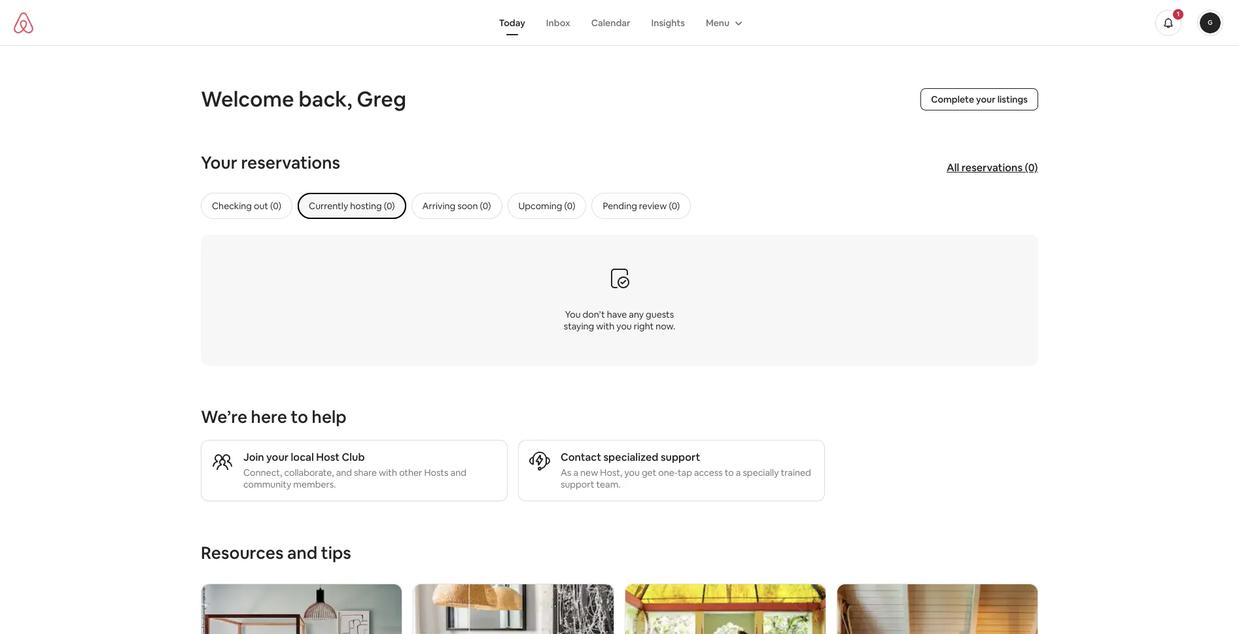 Task type: describe. For each thing, give the bounding box(es) containing it.
pending
[[603, 200, 637, 212]]

you for have
[[617, 320, 632, 332]]

guests
[[646, 309, 674, 320]]

welcome
[[201, 86, 294, 113]]

calendar
[[592, 17, 631, 28]]

2 horizontal spatial and
[[451, 467, 467, 479]]

club
[[342, 451, 365, 465]]

1 horizontal spatial and
[[336, 467, 352, 479]]

currently
[[309, 200, 348, 212]]

staying
[[564, 320, 595, 332]]

your reservations
[[201, 152, 340, 174]]

all reservations (0) link
[[941, 155, 1045, 181]]

resources and tips
[[201, 543, 351, 565]]

trained
[[781, 467, 812, 479]]

pending review (0)
[[603, 200, 680, 212]]

specially
[[743, 467, 779, 479]]

collaborate,
[[284, 467, 334, 479]]

inbox link
[[536, 10, 581, 35]]

as
[[561, 467, 572, 479]]

reservations for your
[[241, 152, 340, 174]]

0 horizontal spatial to
[[291, 407, 308, 429]]

you don't have any guests staying with you right now.
[[564, 309, 676, 332]]

upcoming (0)
[[519, 200, 576, 212]]

1
[[1178, 9, 1180, 18]]

to inside contact specialized support as a new host, you get one-tap access to a specially trained support team.
[[725, 467, 734, 479]]

reservations for all
[[962, 161, 1023, 174]]

join
[[244, 451, 264, 465]]

upcoming
[[519, 200, 563, 212]]

(0) inside reservation filters group
[[565, 200, 576, 212]]

back, greg
[[299, 86, 407, 113]]

hosting (0)
[[350, 200, 395, 212]]

community members.
[[244, 479, 336, 491]]

specialized
[[604, 451, 659, 465]]

soon (0)
[[458, 200, 491, 212]]

all
[[947, 161, 960, 174]]

checking out (0)
[[212, 200, 282, 212]]

inbox
[[547, 17, 571, 28]]

1 a from the left
[[574, 467, 579, 479]]

reservation filters group
[[201, 193, 1065, 219]]

support team.
[[561, 479, 621, 491]]

we're
[[201, 407, 248, 429]]

currently hosting (0)
[[309, 200, 395, 212]]

main navigation menu image
[[1201, 12, 1222, 33]]

have
[[607, 309, 627, 320]]

don't
[[583, 309, 605, 320]]

menu
[[706, 17, 730, 28]]

resources
[[201, 543, 284, 565]]

tap
[[678, 467, 692, 479]]

your for local
[[267, 451, 289, 465]]

join your local host club connect, collaborate, and share with other hosts and community members.
[[244, 451, 467, 491]]

hosts
[[424, 467, 449, 479]]

you for support
[[625, 467, 640, 479]]



Task type: locate. For each thing, give the bounding box(es) containing it.
0 vertical spatial with
[[596, 320, 615, 332]]

2 a from the left
[[736, 467, 741, 479]]

you inside contact specialized support as a new host, you get one-tap access to a specially trained support team.
[[625, 467, 640, 479]]

host
[[316, 451, 340, 465]]

a right as
[[574, 467, 579, 479]]

calendar link
[[581, 10, 641, 35]]

0 horizontal spatial a
[[574, 467, 579, 479]]

and down the club
[[336, 467, 352, 479]]

0 vertical spatial you
[[617, 320, 632, 332]]

review (0)
[[639, 200, 680, 212]]

your up connect,
[[267, 451, 289, 465]]

your
[[201, 152, 238, 174]]

0 vertical spatial to
[[291, 407, 308, 429]]

other
[[399, 467, 422, 479]]

a
[[574, 467, 579, 479], [736, 467, 741, 479]]

new
[[581, 467, 599, 479]]

host,
[[601, 467, 623, 479]]

with inside you don't have any guests staying with you right now.
[[596, 320, 615, 332]]

1 vertical spatial your
[[267, 451, 289, 465]]

access
[[694, 467, 723, 479]]

insights link
[[641, 10, 696, 35]]

tips
[[321, 543, 351, 565]]

insights
[[652, 17, 685, 28]]

and left tips
[[287, 543, 318, 565]]

0 vertical spatial (0)
[[1026, 161, 1039, 174]]

0 horizontal spatial reservations
[[241, 152, 340, 174]]

one-
[[659, 467, 678, 479]]

right now.
[[634, 320, 676, 332]]

you down specialized
[[625, 467, 640, 479]]

connect,
[[244, 467, 282, 479]]

reservations up out (0) at the left of page
[[241, 152, 340, 174]]

1 vertical spatial you
[[625, 467, 640, 479]]

1 vertical spatial to
[[725, 467, 734, 479]]

reservations
[[241, 152, 340, 174], [962, 161, 1023, 174]]

1 vertical spatial with
[[379, 467, 397, 479]]

welcome back, greg
[[201, 86, 407, 113]]

1 horizontal spatial your
[[977, 94, 996, 105]]

menu button
[[696, 10, 751, 35]]

complete your listings
[[932, 94, 1028, 105]]

with right share
[[379, 467, 397, 479]]

1 vertical spatial (0)
[[565, 200, 576, 212]]

to right access
[[725, 467, 734, 479]]

your for listings
[[977, 94, 996, 105]]

to left help
[[291, 407, 308, 429]]

1 horizontal spatial with
[[596, 320, 615, 332]]

1 horizontal spatial reservations
[[962, 161, 1023, 174]]

with inside the join your local host club connect, collaborate, and share with other hosts and community members.
[[379, 467, 397, 479]]

get
[[642, 467, 657, 479]]

complete
[[932, 94, 975, 105]]

contact specialized support as a new host, you get one-tap access to a specially trained support team.
[[561, 451, 812, 491]]

you left 'right now.'
[[617, 320, 632, 332]]

contact
[[561, 451, 602, 465]]

1 horizontal spatial (0)
[[1026, 161, 1039, 174]]

your left 'listings'
[[977, 94, 996, 105]]

you inside you don't have any guests staying with you right now.
[[617, 320, 632, 332]]

you
[[565, 309, 581, 320]]

0 horizontal spatial with
[[379, 467, 397, 479]]

thumbnail card image
[[202, 585, 402, 635], [202, 585, 402, 635], [414, 585, 614, 635], [414, 585, 614, 635], [626, 585, 826, 635], [626, 585, 826, 635], [838, 585, 1038, 635], [838, 585, 1038, 635]]

to
[[291, 407, 308, 429], [725, 467, 734, 479]]

0 horizontal spatial and
[[287, 543, 318, 565]]

complete your listings link
[[921, 88, 1039, 111]]

today link
[[489, 10, 536, 35]]

0 vertical spatial your
[[977, 94, 996, 105]]

and
[[336, 467, 352, 479], [451, 467, 467, 479], [287, 543, 318, 565]]

your inside the join your local host club connect, collaborate, and share with other hosts and community members.
[[267, 451, 289, 465]]

help
[[312, 407, 347, 429]]

checking
[[212, 200, 252, 212]]

share
[[354, 467, 377, 479]]

support
[[661, 451, 701, 465]]

arriving soon (0)
[[423, 200, 491, 212]]

any
[[629, 309, 644, 320]]

reservations right all
[[962, 161, 1023, 174]]

0 horizontal spatial (0)
[[565, 200, 576, 212]]

with
[[596, 320, 615, 332], [379, 467, 397, 479]]

here
[[251, 407, 287, 429]]

(0)
[[1026, 161, 1039, 174], [565, 200, 576, 212]]

listings
[[998, 94, 1028, 105]]

arriving
[[423, 200, 456, 212]]

out (0)
[[254, 200, 282, 212]]

your
[[977, 94, 996, 105], [267, 451, 289, 465]]

a left 'specially'
[[736, 467, 741, 479]]

local
[[291, 451, 314, 465]]

1 horizontal spatial to
[[725, 467, 734, 479]]

and right hosts
[[451, 467, 467, 479]]

all reservations (0)
[[947, 161, 1039, 174]]

today
[[499, 17, 526, 28]]

0 horizontal spatial your
[[267, 451, 289, 465]]

1 horizontal spatial a
[[736, 467, 741, 479]]

you
[[617, 320, 632, 332], [625, 467, 640, 479]]

with right staying
[[596, 320, 615, 332]]

we're here to help
[[201, 407, 347, 429]]



Task type: vqa. For each thing, say whether or not it's contained in the screenshot.
Athens, Greece 2023's The 1
no



